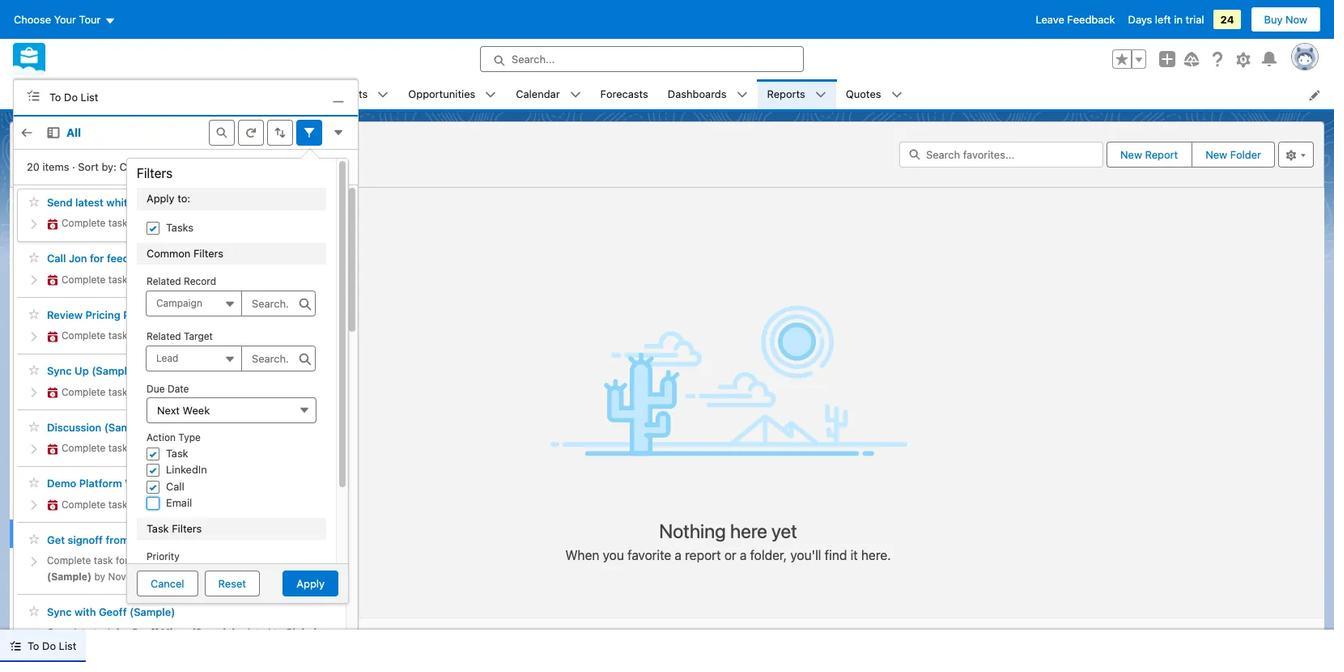 Task type: locate. For each thing, give the bounding box(es) containing it.
sync up media at the left bottom
[[47, 606, 72, 619]]

with inside to do list dialog
[[75, 606, 96, 619]]

0 vertical spatial me
[[92, 251, 107, 264]]

send latest whitepaper (sample)
[[47, 196, 211, 209]]

reports up the 20
[[20, 127, 59, 140]]

reports down private reports
[[69, 312, 107, 325]]

call up private
[[47, 252, 66, 265]]

created by me link up shared with me
[[10, 426, 131, 457]]

1 horizontal spatial list
[[81, 90, 98, 103]]

to do list inside dialog
[[49, 90, 98, 103]]

when
[[566, 548, 600, 562]]

complete task for jon amos (sample)
[[62, 273, 241, 286]]

text default image left media at the left bottom
[[10, 641, 21, 652]]

you
[[603, 548, 624, 562]]

0 vertical spatial apply
[[147, 192, 175, 205]]

1 vertical spatial related
[[147, 331, 181, 343]]

complete inside review pricing proposal (sample) element
[[62, 330, 106, 342]]

1 vertical spatial created by me link
[[10, 426, 131, 457]]

task inside send latest whitepaper (sample) element
[[108, 217, 128, 229]]

text default image inside the calendar list item
[[570, 89, 581, 101]]

left
[[1155, 13, 1172, 26]]

complete down platform
[[62, 498, 106, 511]]

1 horizontal spatial call
[[166, 480, 184, 493]]

to for text default icon to the left of sales at the top left of the page
[[49, 90, 61, 103]]

task for complete task for carole white (sample)
[[108, 330, 128, 342]]

calendar
[[516, 87, 560, 100]]

task down amy
[[147, 522, 169, 535]]

0 vertical spatial from
[[106, 534, 129, 547]]

items
[[42, 160, 69, 173], [29, 166, 54, 179]]

get signoff from leanne (sample)
[[47, 534, 217, 547]]

list
[[81, 90, 98, 103], [59, 640, 76, 653]]

task
[[108, 217, 128, 229], [108, 273, 128, 286], [108, 330, 128, 342], [108, 386, 128, 398], [108, 442, 128, 454], [108, 498, 128, 511], [94, 555, 113, 567], [94, 627, 113, 639]]

created inside to do list dialog
[[119, 160, 158, 173]]

complete down get
[[47, 555, 91, 567]]

by left 10
[[92, 571, 108, 583]]

folders up the all folders
[[29, 377, 79, 390]]

task down review pricing proposal (sample) link at the top left of page
[[108, 330, 128, 342]]

apply for apply
[[297, 577, 325, 590]]

nothing here yet when you favorite a report or a folder, you'll find it here.
[[566, 519, 891, 562]]

all inside all folders link
[[36, 404, 48, 417]]

reports list item
[[758, 79, 836, 109]]

text default image
[[378, 89, 389, 101], [485, 89, 497, 101], [570, 89, 581, 101], [737, 89, 748, 101], [891, 89, 903, 101], [47, 218, 58, 230]]

tour
[[79, 13, 101, 26]]

geoff
[[146, 217, 173, 229], [99, 606, 127, 619], [131, 627, 159, 639]]

1 search... text field from the top
[[241, 291, 316, 317]]

to do list button
[[0, 630, 86, 662]]

text default image inside opportunities list item
[[485, 89, 497, 101]]

filters
[[137, 166, 173, 181], [194, 247, 224, 260], [172, 522, 202, 535]]

task down sync up (sample) 'link'
[[108, 386, 128, 398]]

text default image inside discussion (sample) element
[[47, 443, 58, 455]]

for left due
[[130, 386, 143, 398]]

text default image for contacts
[[378, 89, 389, 101]]

for inside sync with geoff (sample) element
[[116, 627, 129, 639]]

0 vertical spatial search... text field
[[241, 291, 316, 317]]

jon left amos at the top left
[[146, 273, 164, 286]]

task inside sync with geoff (sample) element
[[94, 627, 113, 639]]

1 created by me from the top
[[36, 251, 107, 264]]

text default image right the calendar
[[570, 89, 581, 101]]

1 vertical spatial list
[[59, 640, 76, 653]]

2 search... text field from the top
[[241, 346, 316, 372]]

1 created by me link from the top
[[10, 243, 131, 273]]

text default image down sales at the top left of the page
[[47, 126, 60, 139]]

0 vertical spatial (sample)
[[156, 252, 201, 265]]

private reports link
[[10, 273, 131, 304]]

geoff down the sync with geoff (sample) link
[[131, 627, 159, 639]]

text default image inside all button
[[47, 126, 60, 139]]

complete down public reports
[[62, 330, 106, 342]]

task inside sync up (sample) element
[[108, 386, 128, 398]]

1 vertical spatial widgets
[[107, 643, 148, 655]]

1 vertical spatial with
[[75, 606, 96, 619]]

new left folder
[[1206, 148, 1228, 161]]

trial
[[1186, 13, 1205, 26]]

created by me link for shared
[[10, 426, 131, 457]]

demo platform widgets (sample) link
[[47, 477, 215, 490]]

next week
[[157, 404, 210, 417]]

0 vertical spatial task
[[166, 447, 188, 460]]

task for task filters
[[147, 522, 169, 535]]

to do list for text default icon inside to do list button
[[28, 640, 76, 653]]

do up all button
[[64, 90, 78, 103]]

created by me link for private
[[10, 243, 131, 273]]

all favorites
[[36, 527, 100, 540]]

new left report
[[1121, 148, 1143, 161]]

created
[[119, 160, 158, 173], [36, 251, 75, 264], [36, 434, 75, 447]]

text default image inside 'dashboards' list item
[[737, 89, 748, 101]]

now
[[1286, 13, 1308, 26]]

2 vertical spatial me
[[97, 465, 112, 478]]

sync with geoff (sample) element
[[17, 599, 343, 662]]

opportunities link
[[399, 79, 485, 109]]

sync
[[47, 365, 72, 378], [47, 606, 72, 619]]

call up email
[[166, 480, 184, 493]]

0 vertical spatial to do list
[[49, 90, 98, 103]]

related
[[239, 627, 271, 639]]

(sample) up tomlin
[[171, 534, 217, 547]]

buy now
[[1265, 13, 1308, 26]]

20 items · sort by: created date
[[27, 160, 184, 173]]

2 vertical spatial created
[[36, 434, 75, 447]]

2 created by me link from the top
[[10, 426, 131, 457]]

apply down acme at the bottom left
[[297, 577, 325, 590]]

task down demo platform widgets (sample) link
[[108, 498, 128, 511]]

leanne up priority
[[132, 534, 168, 547]]

1 vertical spatial do
[[42, 640, 56, 653]]

0 horizontal spatial call
[[47, 252, 66, 265]]

1 vertical spatial created
[[36, 251, 75, 264]]

me for reports
[[92, 251, 107, 264]]

list up all button
[[81, 90, 98, 103]]

search... text field for target
[[241, 346, 316, 372]]

sync left up
[[47, 365, 72, 378]]

created by me down discussion
[[36, 434, 107, 447]]

1 horizontal spatial apply
[[297, 577, 325, 590]]

task up 270
[[94, 627, 113, 639]]

by inside get signoff from leanne (sample) element
[[92, 571, 108, 583]]

apply inside button
[[297, 577, 325, 590]]

list
[[110, 79, 1335, 109]]

dashboards link
[[658, 79, 737, 109]]

1 vertical spatial apply
[[297, 577, 325, 590]]

with right shared
[[73, 465, 94, 478]]

1 vertical spatial to
[[28, 640, 39, 653]]

all left signoff
[[36, 527, 49, 540]]

global
[[285, 627, 317, 639]]

2 new from the left
[[1206, 148, 1228, 161]]

all up discussion
[[36, 404, 48, 417]]

1 new from the left
[[1121, 148, 1143, 161]]

0 horizontal spatial a
[[675, 548, 682, 562]]

for down the sync with geoff (sample) link
[[116, 627, 129, 639]]

all
[[66, 125, 81, 139], [20, 143, 38, 161], [36, 342, 48, 355], [36, 404, 48, 417], [36, 527, 49, 540]]

1 vertical spatial sync
[[47, 606, 72, 619]]

leave
[[1036, 13, 1065, 26]]

1 horizontal spatial to
[[49, 90, 61, 103]]

to do list inside button
[[28, 640, 76, 653]]

for left the david
[[130, 442, 143, 454]]

2 vertical spatial geoff
[[131, 627, 159, 639]]

text default image down send
[[47, 218, 58, 230]]

do
[[64, 90, 78, 103], [42, 640, 56, 653]]

folder
[[1231, 148, 1262, 161]]

forecasts
[[601, 87, 648, 100]]

text default image up review
[[47, 275, 58, 286]]

text default image down demo at the left bottom
[[47, 500, 58, 511]]

favorites
[[42, 143, 105, 161], [29, 500, 89, 512], [52, 527, 100, 540]]

reports up pricing
[[72, 281, 111, 294]]

(sample) up "reset" button
[[204, 555, 248, 567]]

0 vertical spatial minor
[[176, 217, 204, 229]]

public
[[36, 312, 66, 325]]

all down public
[[36, 342, 48, 355]]

all inside all reports link
[[36, 342, 48, 355]]

minor down to:
[[176, 217, 204, 229]]

filters up apply to:
[[137, 166, 173, 181]]

0 vertical spatial folders
[[29, 377, 79, 390]]

complete inside get signoff from leanne (sample) element
[[47, 555, 91, 567]]

2 vertical spatial favorites
[[52, 527, 100, 540]]

quotes link
[[836, 79, 891, 109]]

complete for complete task for carole white (sample)
[[62, 330, 106, 342]]

for for complete task for carole white (sample)
[[130, 330, 143, 342]]

sync inside 'link'
[[47, 365, 72, 378]]

1 vertical spatial to do list
[[28, 640, 76, 653]]

2 created by me from the top
[[36, 434, 107, 447]]

list item
[[110, 79, 158, 109]]

complete for complete task for jon amos (sample)
[[62, 273, 106, 286]]

for inside discussion (sample) element
[[130, 442, 143, 454]]

0 vertical spatial related
[[147, 276, 181, 288]]

0 vertical spatial sync
[[47, 365, 72, 378]]

find
[[825, 548, 847, 562]]

task inside call jon for feedback (sample) element
[[108, 273, 128, 286]]

0 vertical spatial favorites
[[42, 143, 105, 161]]

for for call jon for feedback (sample)
[[90, 252, 104, 265]]

0 vertical spatial widgets
[[125, 477, 166, 490]]

text default image inside the contacts list item
[[378, 89, 389, 101]]

shared with me
[[36, 465, 112, 478]]

0 vertical spatial created by me
[[36, 251, 107, 264]]

complete inside demo platform widgets (sample) element
[[62, 498, 106, 511]]

by left oct
[[254, 386, 265, 398]]

1 vertical spatial search... text field
[[241, 346, 316, 372]]

review pricing proposal (sample) element
[[17, 301, 343, 354]]

do left -
[[42, 640, 56, 653]]

minor for complete task for geoff minor (sample)
[[176, 217, 204, 229]]

1 horizontal spatial a
[[740, 548, 747, 562]]

by
[[78, 251, 89, 264], [254, 386, 265, 398], [78, 434, 89, 447], [92, 571, 108, 583]]

Search favorites... text field
[[900, 142, 1104, 167]]

common
[[147, 247, 191, 260]]

for left amy
[[130, 498, 143, 511]]

list containing contacts
[[110, 79, 1335, 109]]

1 vertical spatial leanne
[[131, 555, 166, 567]]

created by me down recent link in the left top of the page
[[36, 251, 107, 264]]

a left the report
[[675, 548, 682, 562]]

widgets right 270
[[107, 643, 148, 655]]

complete down latest
[[62, 217, 106, 229]]

do inside button
[[42, 640, 56, 653]]

0 vertical spatial to
[[49, 90, 61, 103]]

0 vertical spatial created by me link
[[10, 243, 131, 273]]

complete inside sync up (sample) element
[[62, 386, 106, 398]]

0 vertical spatial call
[[47, 252, 66, 265]]

Due Date, Next Week button
[[147, 397, 317, 423]]

for down feedback
[[130, 273, 143, 286]]

0 horizontal spatial apply
[[147, 192, 175, 205]]

text default image right contacts
[[378, 89, 389, 101]]

with
[[73, 465, 94, 478], [75, 606, 96, 619]]

complete up media at the left bottom
[[47, 627, 91, 639]]

0 horizontal spatial do
[[42, 640, 56, 653]]

0 horizontal spatial from
[[106, 534, 129, 547]]

related for campaign
[[147, 276, 181, 288]]

related up lead
[[147, 331, 181, 343]]

(sample) up campaign button
[[196, 273, 241, 286]]

amos
[[166, 273, 194, 286]]

call jon for feedback (sample) element
[[17, 245, 343, 298]]

0 vertical spatial leanne
[[132, 534, 168, 547]]

new for new folder
[[1206, 148, 1228, 161]]

0 horizontal spatial to
[[28, 640, 39, 653]]

reports inside "reports" link
[[767, 87, 806, 100]]

private
[[36, 281, 70, 294]]

text default image left calendar 'link'
[[485, 89, 497, 101]]

a
[[675, 548, 682, 562], [740, 548, 747, 562]]

0 vertical spatial do
[[64, 90, 78, 103]]

0 vertical spatial geoff
[[146, 217, 173, 229]]

0 vertical spatial with
[[73, 465, 94, 478]]

(sample) up white
[[170, 308, 215, 321]]

reports inside public reports link
[[69, 312, 107, 325]]

new for new report
[[1121, 148, 1143, 161]]

task for complete task for sarah loehr (sample) by oct 27
[[108, 386, 128, 398]]

1 vertical spatial filters
[[194, 247, 224, 260]]

2 related from the top
[[147, 331, 181, 343]]

2 vertical spatial filters
[[172, 522, 202, 535]]

for inside sync up (sample) element
[[130, 386, 143, 398]]

all inside all button
[[66, 125, 81, 139]]

call for call
[[166, 480, 184, 493]]

text default image down public
[[47, 331, 58, 342]]

for inside review pricing proposal (sample) element
[[130, 330, 143, 342]]

sync up (sample) link
[[47, 365, 137, 378]]

(sample) right white
[[211, 330, 256, 342]]

calendar link
[[506, 79, 570, 109]]

0 vertical spatial jon
[[69, 252, 87, 265]]

group
[[1113, 49, 1147, 69]]

whitepaper
[[106, 196, 163, 209]]

text default image
[[27, 89, 40, 102], [815, 89, 827, 101], [47, 126, 60, 139], [47, 275, 58, 286], [47, 331, 58, 342], [47, 387, 58, 399], [47, 443, 58, 455], [47, 500, 58, 511], [10, 641, 21, 652]]

calendar list item
[[506, 79, 591, 109]]

all inside "all favorites" link
[[36, 527, 49, 540]]

by down discussion
[[78, 434, 89, 447]]

1 vertical spatial created by me
[[36, 434, 107, 447]]

for for complete task for david adelson (sample)
[[130, 442, 143, 454]]

270
[[86, 643, 105, 655]]

text default image inside quotes list item
[[891, 89, 903, 101]]

list inside button
[[59, 640, 76, 653]]

to for text default icon inside to do list button
[[28, 640, 39, 653]]

widgets up complete task for amy jordan (sample)
[[125, 477, 166, 490]]

widgets inside global media - 270 widgets (sample)
[[107, 643, 148, 655]]

text default image left sales at the top left of the page
[[27, 89, 40, 102]]

for inside get signoff from leanne (sample) element
[[116, 555, 129, 567]]

sync up (sample) element
[[17, 358, 343, 411]]

1 vertical spatial task
[[147, 522, 169, 535]]

filters up record
[[194, 247, 224, 260]]

created down recent at the left top of the page
[[36, 251, 75, 264]]

task
[[166, 447, 188, 460], [147, 522, 169, 535]]

from left acme at the bottom left
[[251, 555, 272, 567]]

task down call jon for feedback (sample) link at the left top of page
[[108, 273, 128, 286]]

for down whitepaper
[[130, 217, 143, 229]]

for for complete task for leanne tomlin (sample) from
[[116, 555, 129, 567]]

geoff for complete task for geoff minor (sample)
[[146, 217, 173, 229]]

a right or at bottom
[[740, 548, 747, 562]]

geoff down apply to:
[[146, 217, 173, 229]]

27
[[287, 386, 299, 398]]

all up 0
[[20, 143, 38, 161]]

created for recent
[[36, 251, 75, 264]]

leanne
[[132, 534, 168, 547], [131, 555, 166, 567]]

review
[[47, 308, 83, 321]]

quotes list item
[[836, 79, 912, 109]]

apply left to:
[[147, 192, 175, 205]]

(sample) up tasks
[[166, 196, 211, 209]]

to inside button
[[28, 640, 39, 653]]

minor inside send latest whitepaper (sample) element
[[176, 217, 204, 229]]

reports left quotes
[[767, 87, 806, 100]]

quotes
[[846, 87, 881, 100]]

opportunities list item
[[399, 79, 506, 109]]

related record
[[147, 276, 216, 288]]

text default image left quotes link in the top right of the page
[[815, 89, 827, 101]]

1 horizontal spatial jon
[[146, 273, 164, 286]]

0 vertical spatial created
[[119, 160, 158, 173]]

reports inside reports all favorites 0 items
[[20, 127, 59, 140]]

reset
[[218, 577, 246, 590]]

david
[[146, 442, 173, 454]]

Search... text field
[[241, 291, 316, 317], [241, 346, 316, 372]]

filters for task filters
[[172, 522, 202, 535]]

to do list dialog
[[13, 79, 359, 662]]

complete inside sync with geoff (sample) element
[[47, 627, 91, 639]]

by inside sync up (sample) element
[[254, 386, 265, 398]]

24
[[1221, 13, 1235, 26]]

all up ·
[[66, 125, 81, 139]]

here
[[730, 519, 767, 542]]

Search by object type, Campaign button
[[146, 291, 243, 317]]

reports up up
[[51, 342, 89, 355]]

geoff inside send latest whitepaper (sample) element
[[146, 217, 173, 229]]

items right 0
[[29, 166, 54, 179]]

task down action type
[[166, 447, 188, 460]]

minor inside sync with geoff (sample) element
[[161, 627, 189, 639]]

sync with geoff (sample) link
[[47, 606, 175, 619]]

0 horizontal spatial list
[[59, 640, 76, 653]]

complete inside call jon for feedback (sample) element
[[62, 273, 106, 286]]

1 horizontal spatial new
[[1206, 148, 1228, 161]]

(sample) up the david
[[104, 421, 150, 434]]

to up all button
[[49, 90, 61, 103]]

to inside dialog
[[49, 90, 61, 103]]

apply to:
[[147, 192, 190, 205]]

to do list up all button
[[49, 90, 98, 103]]

with for shared
[[73, 465, 94, 478]]

1 vertical spatial from
[[251, 555, 272, 567]]

1 vertical spatial minor
[[161, 627, 189, 639]]

do inside dialog
[[64, 90, 78, 103]]

1 horizontal spatial from
[[251, 555, 272, 567]]

nothing
[[659, 519, 726, 542]]

0 vertical spatial filters
[[137, 166, 173, 181]]

geoff down nov
[[99, 606, 127, 619]]

0 horizontal spatial new
[[1121, 148, 1143, 161]]

task inside demo platform widgets (sample) element
[[108, 498, 128, 511]]

text default image inside sync up (sample) element
[[47, 387, 58, 399]]

(sample) down the complete task for geoff minor (sample) related to
[[150, 643, 195, 655]]

(sample) inside acme (sample)
[[47, 571, 92, 583]]

action
[[147, 431, 176, 444]]

complete inside send latest whitepaper (sample) element
[[62, 217, 106, 229]]

1 vertical spatial geoff
[[99, 606, 127, 619]]

all for all favorites
[[36, 527, 49, 540]]

buy now button
[[1251, 6, 1322, 32]]

proposal
[[123, 308, 167, 321]]

new folder
[[1206, 148, 1262, 161]]

signoff
[[68, 534, 103, 547]]

task inside review pricing proposal (sample) element
[[108, 330, 128, 342]]

related target
[[147, 331, 213, 343]]

1 horizontal spatial do
[[64, 90, 78, 103]]

reports
[[767, 87, 806, 100], [20, 127, 59, 140], [29, 194, 79, 206], [72, 281, 111, 294], [69, 312, 107, 325], [51, 342, 89, 355]]

complete inside discussion (sample) element
[[62, 442, 106, 454]]

2 sync from the top
[[47, 606, 72, 619]]

1 sync from the top
[[47, 365, 72, 378]]

items left ·
[[42, 160, 69, 173]]

choose your tour button
[[13, 6, 116, 32]]

text default image for dashboards
[[737, 89, 748, 101]]

task inside get signoff from leanne (sample) element
[[94, 555, 113, 567]]

list left -
[[59, 640, 76, 653]]

task down send latest whitepaper (sample) link
[[108, 217, 128, 229]]

to left media at the left bottom
[[28, 640, 39, 653]]

from right signoff
[[106, 534, 129, 547]]

(sample) right up
[[92, 365, 137, 378]]

1 related from the top
[[147, 276, 181, 288]]

list inside dialog
[[81, 90, 98, 103]]

task inside discussion (sample) element
[[108, 442, 128, 454]]

complete task for carole white (sample)
[[62, 330, 256, 342]]

linkedin
[[166, 464, 207, 477]]

it
[[851, 548, 858, 562]]

0 vertical spatial list
[[81, 90, 98, 103]]

complete down up
[[62, 386, 106, 398]]

for inside send latest whitepaper (sample) element
[[130, 217, 143, 229]]

text default image inside review pricing proposal (sample) element
[[47, 331, 58, 342]]

1 vertical spatial me
[[92, 434, 107, 447]]

1 vertical spatial call
[[166, 480, 184, 493]]

search...
[[512, 53, 555, 66]]

text default image up shared
[[47, 443, 58, 455]]

task for task
[[166, 447, 188, 460]]

common filters
[[147, 247, 224, 260]]



Task type: vqa. For each thing, say whether or not it's contained in the screenshot.
tab list
no



Task type: describe. For each thing, give the bounding box(es) containing it.
2 a from the left
[[740, 548, 747, 562]]

complete for complete task for sarah loehr (sample) by oct 27
[[62, 386, 106, 398]]

sync with geoff (sample)
[[47, 606, 175, 619]]

text default image inside demo platform widgets (sample) element
[[47, 500, 58, 511]]

demo
[[47, 477, 76, 490]]

report
[[1145, 148, 1178, 161]]

feedback
[[107, 252, 153, 265]]

task for complete task for david adelson (sample)
[[108, 442, 128, 454]]

leave feedback link
[[1036, 13, 1116, 26]]

text default image for quotes
[[891, 89, 903, 101]]

discussion (sample) link
[[47, 421, 150, 434]]

sales
[[55, 85, 90, 102]]

tasks
[[166, 221, 194, 234]]

complete task for geoff minor (sample) related to
[[47, 627, 285, 639]]

apply button
[[283, 571, 338, 597]]

folder,
[[750, 548, 787, 562]]

nov 10
[[108, 571, 140, 583]]

1 vertical spatial date
[[168, 383, 189, 395]]

pricing
[[85, 308, 120, 321]]

carole
[[146, 330, 178, 342]]

acme (sample)
[[47, 555, 303, 583]]

new report button
[[1108, 142, 1191, 167]]

for for complete task for sarah loehr (sample) by oct 27
[[130, 386, 143, 398]]

0 vertical spatial date
[[161, 160, 184, 173]]

send latest whitepaper (sample) element
[[17, 189, 343, 242]]

all button
[[40, 120, 82, 145]]

white
[[180, 330, 209, 342]]

discussion (sample) element
[[17, 414, 343, 467]]

dashboards list item
[[658, 79, 758, 109]]

type
[[178, 431, 201, 444]]

for for complete task for geoff minor (sample)
[[130, 217, 143, 229]]

1 vertical spatial (sample)
[[170, 308, 215, 321]]

complete for complete task for amy jordan (sample)
[[62, 498, 106, 511]]

days left in trial
[[1129, 13, 1205, 26]]

text default image for opportunities
[[485, 89, 497, 101]]

reports link
[[758, 79, 815, 109]]

tomlin
[[169, 555, 201, 567]]

contacts list item
[[314, 79, 399, 109]]

filters for common filters
[[194, 247, 224, 260]]

reports inside all reports link
[[51, 342, 89, 355]]

created for all folders
[[36, 434, 75, 447]]

me for with
[[92, 434, 107, 447]]

yet
[[772, 519, 797, 542]]

priority
[[147, 551, 180, 563]]

public reports
[[36, 312, 107, 325]]

complete for complete task for leanne tomlin (sample) from
[[47, 555, 91, 567]]

to:
[[177, 192, 190, 205]]

task for complete task for amy jordan (sample)
[[108, 498, 128, 511]]

(sample) down linkedin
[[169, 477, 215, 490]]

1 a from the left
[[675, 548, 682, 562]]

sync for sync up (sample)
[[47, 365, 72, 378]]

search... text field for record
[[241, 291, 316, 317]]

reports up recent at the left top of the page
[[29, 194, 79, 206]]

·
[[72, 160, 75, 173]]

loehr
[[177, 386, 204, 398]]

created by me for with
[[36, 434, 107, 447]]

text default image inside send latest whitepaper (sample) element
[[47, 218, 58, 230]]

latest
[[75, 196, 104, 209]]

choose
[[14, 13, 51, 26]]

reports inside the private reports link
[[72, 281, 111, 294]]

acme
[[275, 555, 303, 567]]

task filters
[[147, 522, 202, 535]]

1 vertical spatial jon
[[146, 273, 164, 286]]

review pricing proposal (sample) link
[[47, 308, 215, 322]]

0
[[20, 166, 26, 179]]

all for all reports
[[36, 342, 48, 355]]

text default image inside to do list button
[[10, 641, 21, 652]]

(sample) left related
[[191, 627, 236, 639]]

get signoff from leanne (sample) element
[[17, 526, 343, 595]]

items inside to do list dialog
[[42, 160, 69, 173]]

sarah
[[146, 386, 174, 398]]

sync for sync with geoff (sample)
[[47, 606, 72, 619]]

by up private reports
[[78, 251, 89, 264]]

opportunities
[[408, 87, 476, 100]]

for for complete task for amy jordan (sample)
[[130, 498, 143, 511]]

with for sync
[[75, 606, 96, 619]]

next
[[157, 404, 180, 417]]

complete task for geoff minor (sample)
[[62, 217, 251, 229]]

geoff for complete task for geoff minor (sample) related to
[[131, 627, 159, 639]]

do for text default icon inside to do list button
[[42, 640, 56, 653]]

complete for complete task for david adelson (sample)
[[62, 442, 106, 454]]

to
[[273, 627, 283, 639]]

1 vertical spatial favorites
[[29, 500, 89, 512]]

items inside reports all favorites 0 items
[[29, 166, 54, 179]]

(sample) down next week button
[[218, 442, 263, 454]]

(sample) right jordan
[[207, 498, 251, 511]]

all inside reports all favorites 0 items
[[20, 143, 38, 161]]

review pricing proposal (sample)
[[47, 308, 215, 321]]

0 horizontal spatial jon
[[69, 252, 87, 265]]

record
[[184, 276, 216, 288]]

all for all folders
[[36, 404, 48, 417]]

text default image inside the reports list item
[[815, 89, 827, 101]]

created by me for reports
[[36, 251, 107, 264]]

send latest whitepaper (sample) link
[[47, 196, 211, 209]]

-
[[79, 643, 84, 655]]

contacts link
[[314, 79, 378, 109]]

complete task for sarah loehr (sample) by oct 27
[[62, 386, 299, 398]]

minor for complete task for geoff minor (sample) related to
[[161, 627, 189, 639]]

(sample) inside 'link'
[[92, 365, 137, 378]]

for for complete task for jon amos (sample)
[[130, 273, 143, 286]]

platform
[[79, 477, 122, 490]]

apply for apply to:
[[147, 192, 175, 205]]

text default image inside call jon for feedback (sample) element
[[47, 275, 58, 286]]

task for complete task for geoff minor (sample) related to
[[94, 627, 113, 639]]

demo platform widgets (sample) element
[[17, 470, 343, 523]]

complete task for david adelson (sample)
[[62, 442, 263, 454]]

10
[[129, 571, 140, 583]]

text default image for calendar
[[570, 89, 581, 101]]

you'll
[[791, 548, 822, 562]]

due date
[[147, 383, 189, 395]]

call for call jon for feedback (sample)
[[47, 252, 66, 265]]

complete task for amy jordan (sample)
[[62, 498, 251, 511]]

do for text default icon to the left of sales at the top left of the page
[[64, 90, 78, 103]]

get signoff from leanne (sample) link
[[47, 534, 217, 547]]

to do list for text default icon to the left of sales at the top left of the page
[[49, 90, 98, 103]]

media
[[47, 643, 76, 655]]

new folder button
[[1192, 142, 1275, 167]]

shared with me link
[[10, 457, 131, 487]]

recent
[[36, 221, 70, 234]]

all reports link
[[10, 334, 131, 364]]

lead
[[156, 353, 178, 365]]

action type
[[147, 431, 201, 444]]

all folders link
[[10, 396, 131, 426]]

task for complete task for jon amos (sample)
[[108, 273, 128, 286]]

global media - 270 widgets (sample)
[[47, 627, 317, 655]]

favorites inside reports all favorites 0 items
[[42, 143, 105, 161]]

private reports
[[36, 281, 111, 294]]

leanne for (sample)
[[132, 534, 168, 547]]

shared
[[36, 465, 70, 478]]

complete for complete task for geoff minor (sample)
[[62, 217, 106, 229]]

1 vertical spatial folders
[[51, 404, 87, 417]]

task for complete task for leanne tomlin (sample) from
[[94, 555, 113, 567]]

(sample) up the complete task for geoff minor (sample) related to
[[130, 606, 175, 619]]

target
[[184, 331, 213, 343]]

related for lead
[[147, 331, 181, 343]]

leanne for tomlin
[[131, 555, 166, 567]]

in
[[1174, 13, 1183, 26]]

(sample) up week
[[207, 386, 251, 398]]

task for complete task for geoff minor (sample)
[[108, 217, 128, 229]]

complete for complete task for geoff minor (sample) related to
[[47, 627, 91, 639]]

Search by object type, Lead button
[[146, 346, 243, 372]]

demo platform widgets (sample)
[[47, 477, 215, 490]]

call jon for feedback (sample) link
[[47, 252, 201, 265]]

oct
[[268, 386, 285, 398]]

reports all favorites 0 items
[[20, 127, 105, 179]]

for for complete task for geoff minor (sample) related to
[[116, 627, 129, 639]]

(sample) right tasks
[[206, 217, 251, 229]]

all for all
[[66, 125, 81, 139]]

(sample) inside global media - 270 widgets (sample)
[[150, 643, 195, 655]]

campaign
[[156, 297, 202, 310]]



